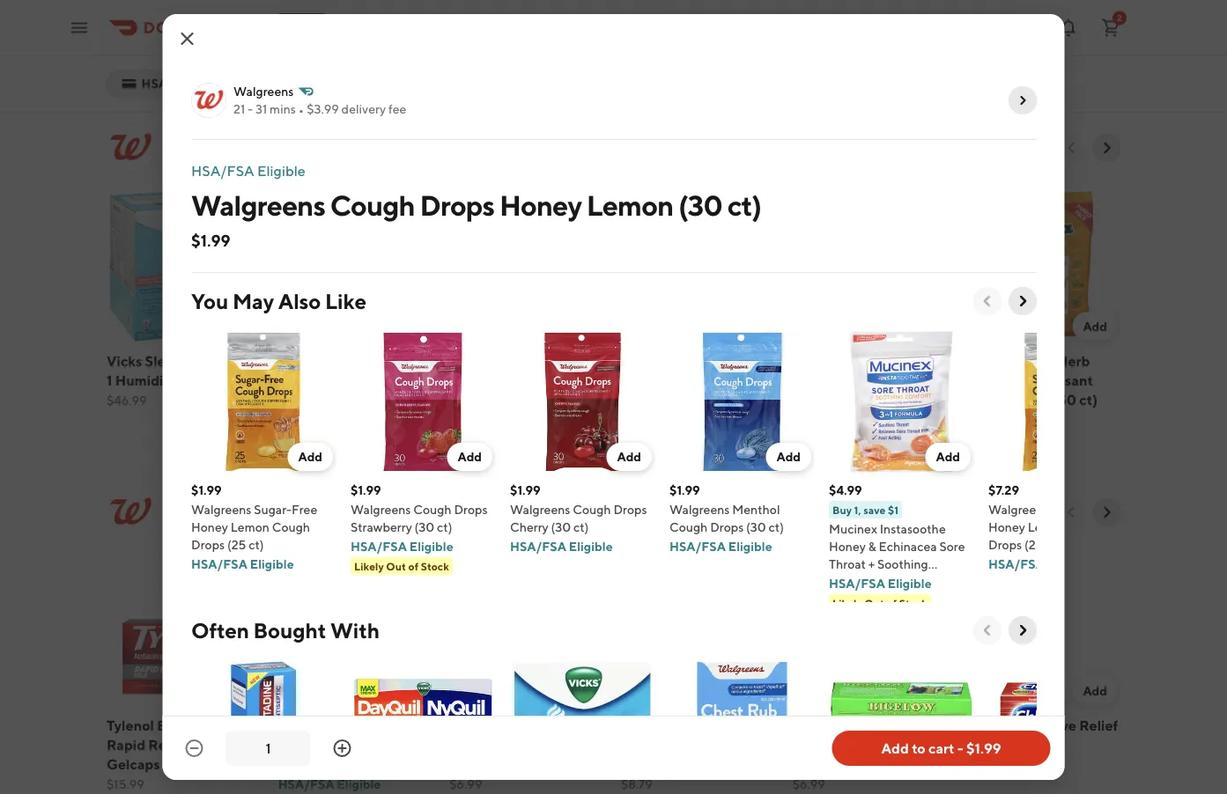 Task type: vqa. For each thing, say whether or not it's contained in the screenshot.
second ricola from right
yes



Task type: describe. For each thing, give the bounding box(es) containing it.
add for walgreens cough drops cherry (30 ct) image
[[617, 450, 641, 464]]

0 horizontal spatial $3.99
[[197, 56, 229, 70]]

& inside $4.99 buy 1, save $1 mucinex instasoothe honey & echinacea sore throat + soothing comfort drops (20 ct)
[[868, 540, 876, 554]]

stock inside $1.99 walgreens cough drops strawberry (30 ct) hsa/fsa eligible likely out of stock
[[420, 560, 449, 573]]

(80
[[891, 391, 915, 408]]

honey inside "walgreens cough drops honey lemon (30 ct) $1.99 hsa/fsa eligible"
[[320, 372, 363, 389]]

from for cough, cold & flu
[[170, 154, 203, 170]]

rapid
[[106, 737, 145, 753]]

add for tylenol pm extra strength pain reliever & sleep aid 500 mg caplets (24 ct) image
[[740, 684, 764, 698]]

eligible inside $1.99 walgreens cough drops strawberry (30 ct) hsa/fsa eligible likely out of stock
[[409, 540, 453, 554]]

bought
[[253, 618, 326, 643]]

eligible inside $1.99 walgreens menthol cough drops (30 ct) hsa/fsa eligible
[[728, 540, 772, 554]]

sleep
[[633, 756, 670, 773]]

flanax pain reliever fever reducer tablets (24 ct) $6.99
[[792, 717, 939, 792]]

pain inside walgreens effervescent pain relief tablets original (36 ct)
[[537, 737, 566, 753]]

from walgreens for cough,
[[170, 154, 275, 170]]

1.0
[[106, 56, 122, 70]]

oz) inside dermoplast pain & itch relief spray (2.75 oz) $18.99 hsa/fsa eligible
[[396, 737, 416, 753]]

tylenol extra strength rapid release 500 mg gelcaps (100 ct) $15.99
[[106, 717, 255, 792]]

0 vertical spatial 26
[[149, 56, 163, 70]]

$1.99 walgreens cough drops strawberry (30 ct) hsa/fsa eligible likely out of stock
[[350, 483, 487, 573]]

save
[[863, 504, 885, 516]]

ct) inside $1.99 walgreens cough drops strawberry (30 ct) hsa/fsa eligible likely out of stock
[[437, 520, 452, 535]]

also
[[278, 288, 321, 314]]

previous button of carousel image for next button of carousel image
[[1063, 504, 1080, 521]]

hsa/fsa eligible likely out of stock
[[828, 577, 931, 610]]

flanax
[[792, 717, 836, 734]]

cough inside ricola berry medley cough suppressant throat drops (45 ct) $6.99 hsa/fsa eligible
[[449, 372, 493, 389]]

berry
[[493, 352, 529, 369]]

ricola berry medley cough suppressant throat drops (45 ct) $6.99 hsa/fsa eligible
[[449, 352, 581, 446]]

& inside vicks nyquil cold & flu relief liquid (12 oz) $15.99 hsa/fsa eligible
[[743, 352, 753, 369]]

(36
[[449, 775, 471, 792]]

fever for pain relief & fever
[[296, 490, 351, 515]]

$4.99
[[828, 483, 862, 498]]

comfort
[[828, 575, 876, 589]]

mucinex
[[828, 522, 877, 536]]

$1.99 for $1.99 walgreens cough drops cherry (30 ct) hsa/fsa eligible
[[510, 483, 540, 498]]

strength inside tylenol extra strength rapid release 500 mg gelcaps (100 ct) $15.99
[[195, 717, 253, 734]]

ricola honey-herb cough suppressant throat drops (50 ct)
[[963, 352, 1097, 408]]

add inside button
[[881, 740, 909, 757]]

over 4.5 button
[[215, 70, 326, 98]]

1 vertical spatial hsa/fsa eligible
[[792, 432, 895, 446]]

add for walgreens cough drops honey lemon (30 ct) image
[[397, 319, 421, 334]]

1
[[106, 372, 112, 389]]

vicks nyquil cold & flu relief liquid (12 oz) image
[[621, 187, 778, 344]]

flu inside vicks nyquil cold & flu relief liquid (12 oz) $15.99 hsa/fsa eligible
[[755, 352, 777, 369]]

eligible inside "walgreens cough drops honey lemon (30 ct) $1.99 hsa/fsa eligible"
[[336, 432, 380, 446]]

from walgreens for pain
[[170, 518, 275, 535]]

21 - 31 mins · $3.99 delivery fee
[[233, 98, 406, 121]]

extra inside tylenol extra strength rapid release 500 mg gelcaps (100 ct) $15.99
[[157, 717, 192, 734]]

(20
[[914, 575, 934, 589]]

honey inside halls relief cough drops honey lemon economy pack (80 ct)
[[834, 372, 877, 389]]

throat inside $4.99 buy 1, save $1 mucinex instasoothe honey & echinacea sore throat + soothing comfort drops (20 ct)
[[828, 557, 865, 572]]

often
[[191, 618, 249, 643]]

add for flanax pain reliever fever reducer tablets (24 ct) image
[[911, 684, 935, 698]]

tylenol pm extra strength pain reliever & sleep aid 500 mg caplets (24 ct)
[[621, 717, 768, 792]]

pain inside flanax pain reliever fever reducer tablets (24 ct) $6.99
[[839, 717, 868, 734]]

$15.99 inside tylenol extra strength rapid release 500 mg gelcaps (100 ct) $15.99
[[106, 777, 144, 792]]

halls relief cough drops honey lemon economy pack (80 ct)
[[792, 352, 936, 408]]

- inside button
[[957, 740, 963, 757]]

notification bell image
[[1058, 17, 1079, 38]]

eligible inside $1.99 walgreens cough drops cherry (30 ct) hsa/fsa eligible
[[568, 540, 612, 554]]

26 for cough, cold & flu
[[310, 154, 327, 170]]

hsa/fsa eligible inside the walgreens cough drops honey lemon (30 ct) dialog
[[191, 163, 305, 179]]

add for the halls relief cough drops honey lemon economy pack (80 ct) image
[[911, 319, 935, 334]]

walgreens inside $1.99 walgreens cough drops strawberry (30 ct) hsa/fsa eligible likely out of stock
[[350, 503, 410, 517]]

throat for honey-
[[963, 391, 1007, 408]]

(7.1
[[1003, 737, 1024, 753]]

500 inside tylenol extra strength rapid release 500 mg gelcaps (100 ct) $15.99
[[203, 737, 231, 753]]

honey-
[[1007, 352, 1056, 369]]

suppressant for (50
[[1011, 372, 1093, 389]]

hsa/fsa inside '$1.99 walgreens sugar-free honey lemon cough drops (25 ct) hsa/fsa eligible'
[[191, 557, 247, 572]]

oz) inside theraworx nerve relief foam (7.1 oz) $24.99
[[1027, 737, 1047, 753]]

relief inside walgreens effervescent pain relief tablets original (36 ct)
[[449, 756, 488, 773]]

free for $7.29 walgreens sugar-free honey lemon cough drops (25 ct) hsa/fsa eligible
[[1088, 503, 1114, 517]]

mucinex instasoothe honey & echinacea sore throat + soothing comfort drops (20 ct) image
[[828, 329, 974, 475]]

reliever inside "tylenol pm extra strength pain reliever & sleep aid 500 mg caplets (24 ct)"
[[714, 737, 768, 753]]

cough inside $1.99 walgreens menthol cough drops (30 ct) hsa/fsa eligible
[[669, 520, 707, 535]]

• down pain relief & fever
[[302, 518, 307, 535]]

ct) inside flanax pain reliever fever reducer tablets (24 ct) $6.99
[[817, 756, 835, 773]]

hsa/fsa inside 'button'
[[141, 76, 198, 91]]

cough inside halls relief cough drops honey lemon economy pack (80 ct)
[[869, 352, 914, 369]]

foam
[[963, 737, 1000, 753]]

• right mi
[[141, 56, 146, 70]]

add for tylenol extra strength rapid release 500 mg gelcaps (100 ct) image
[[225, 684, 249, 698]]

& inside dermoplast pain & itch relief spray (2.75 oz) $18.99 hsa/fsa eligible
[[389, 717, 399, 734]]

4.5
[[257, 76, 275, 91]]

of inside hsa/fsa eligible likely out of stock
[[886, 597, 896, 610]]

hsa/fsa inside $1.99 walgreens cough drops strawberry (30 ct) hsa/fsa eligible likely out of stock
[[350, 540, 406, 554]]

out inside $1.99 walgreens cough drops strawberry (30 ct) hsa/fsa eligible likely out of stock
[[386, 560, 406, 573]]

pain relief & fever
[[170, 490, 351, 515]]

from for pain relief & fever
[[170, 518, 203, 535]]

next button of carousel image for you may also like
[[1013, 292, 1031, 310]]

$18.99
[[278, 758, 315, 772]]

go to store page image
[[1015, 93, 1029, 107]]

theraworx nerve relief foam (7.1 oz) $24.99
[[963, 717, 1118, 772]]

1,
[[854, 504, 861, 516]]

previous button of carousel image for often bought with's next button of carousel icon
[[978, 622, 996, 639]]

walgreens inside '$7.29 walgreens sugar-free honey lemon cough drops (25 ct) hsa/fsa eligible'
[[988, 503, 1048, 517]]

lemon for $1.99 walgreens sugar-free honey lemon cough drops (25 ct) hsa/fsa eligible
[[230, 520, 269, 535]]

next button of carousel image for often bought with
[[1013, 622, 1031, 639]]

nerve
[[1035, 717, 1076, 734]]

tylenol for strength
[[621, 717, 668, 734]]

cough inside "walgreens cough drops honey lemon (30 ct) $1.99 hsa/fsa eligible"
[[351, 352, 395, 369]]

to
[[912, 740, 926, 757]]

$1
[[887, 504, 898, 516]]

free for $1.99 walgreens sugar-free honey lemon cough drops (25 ct) hsa/fsa eligible
[[291, 503, 317, 517]]

0 vertical spatial min
[[166, 56, 187, 70]]

dermoplast
[[278, 717, 354, 734]]

lemon for halls relief cough drops honey lemon economy pack (80 ct)
[[880, 372, 926, 389]]

reducer
[[832, 737, 888, 753]]

tablets inside walgreens effervescent pain relief tablets original (36 ct)
[[491, 756, 539, 773]]

add for 'dermoplast pain & itch relief spray (2.75 oz)' image
[[397, 684, 421, 698]]

drops inside halls relief cough drops honey lemon economy pack (80 ct)
[[792, 372, 831, 389]]

min for cough, cold & flu
[[330, 154, 353, 170]]

1 text field
[[237, 739, 300, 758]]

theraworx
[[963, 717, 1033, 734]]

previous button of carousel image for the topmost next button of carousel icon
[[1063, 139, 1080, 157]]

(2.75
[[360, 737, 393, 753]]

click to add this store to your saved list image
[[1093, 33, 1114, 55]]

over
[[226, 76, 255, 91]]

throat for berry
[[449, 391, 493, 408]]

$1.99 walgreens sugar-free honey lemon cough drops (25 ct) hsa/fsa eligible
[[191, 483, 317, 572]]

walgreens cough drops honey lemon (30 ct) image
[[278, 187, 435, 344]]

hsa/fsa inside hsa/fsa eligible likely out of stock
[[828, 577, 885, 591]]

$1.99 walgreens menthol cough drops (30 ct) hsa/fsa eligible
[[669, 483, 783, 554]]

0 vertical spatial flu
[[314, 126, 345, 151]]

drops inside ricola honey-herb cough suppressant throat drops (50 ct)
[[1010, 391, 1049, 408]]

caplets
[[621, 775, 671, 792]]

ricola honey-herb cough suppressant throat drops (50 ct) image
[[963, 187, 1121, 344]]

26 for pain relief & fever
[[310, 518, 327, 535]]

medley
[[531, 352, 581, 369]]

ct) inside tylenol extra strength rapid release 500 mg gelcaps (100 ct) $15.99
[[196, 756, 214, 773]]

tylenol for rapid
[[106, 717, 154, 734]]

mins
[[269, 102, 295, 116]]

diffuser
[[188, 372, 241, 389]]

(1,600+)
[[142, 75, 189, 90]]

walgreens inside $1.99 walgreens cough drops cherry (30 ct) hsa/fsa eligible
[[510, 503, 570, 517]]

walgreens inside $1.99 walgreens menthol cough drops (30 ct) hsa/fsa eligible
[[669, 503, 729, 517]]

relief inside dermoplast pain & itch relief spray (2.75 oz) $18.99 hsa/fsa eligible
[[278, 737, 317, 753]]

ct) inside halls relief cough drops honey lemon economy pack (80 ct)
[[918, 391, 936, 408]]

drops inside '$1.99 walgreens sugar-free honey lemon cough drops (25 ct) hsa/fsa eligible'
[[191, 538, 224, 552]]

ricola for ricola berry medley cough suppressant throat drops (45 ct) $6.99 hsa/fsa eligible
[[449, 352, 490, 369]]

see
[[993, 505, 1014, 520]]

walgreens effervescent pain relief tablets original (36 ct)
[[449, 717, 595, 792]]

next button of carousel image
[[1098, 504, 1116, 521]]

add to cart - $1.99
[[881, 740, 1001, 757]]

in-
[[241, 352, 260, 369]]

add for vicks nyquil cold & flu relief liquid (12 oz) image
[[740, 319, 764, 334]]

fee inside 21 - 31 mins · $3.99 delivery fee
[[388, 102, 406, 116]]

add for vicks sleepy time 3-in-1 humidifier diffuser image
[[225, 319, 249, 334]]

halls relief cough drops honey lemon economy pack (80 ct) image
[[792, 187, 949, 344]]

drops inside $1.99 walgreens cough drops cherry (30 ct) hsa/fsa eligible
[[613, 503, 647, 517]]

walgreens sugar-free honey lemon cough drops (25 ct) image
[[191, 329, 336, 475]]

flanax pain reliever fever reducer tablets (24 ct) image
[[792, 551, 949, 709]]

$3.99 inside 21 - 31 mins · $3.99 delivery fee
[[306, 102, 339, 116]]

(24 inside "tylenol pm extra strength pain reliever & sleep aid 500 mg caplets (24 ct)"
[[674, 775, 696, 792]]

cough inside ricola honey-herb cough suppressant throat drops (50 ct)
[[963, 372, 1008, 389]]

drops inside "walgreens cough drops honey lemon (30 ct) $1.99 hsa/fsa eligible"
[[278, 372, 317, 389]]

stock inside hsa/fsa eligible likely out of stock
[[899, 597, 927, 610]]

hsa/fsa inside $1.99 walgreens menthol cough drops (30 ct) hsa/fsa eligible
[[669, 540, 725, 554]]

cough, cold & flu
[[170, 126, 345, 151]]

like
[[325, 288, 366, 314]]

cart
[[928, 740, 954, 757]]

$4.99 buy 1, save $1 mucinex instasoothe honey & echinacea sore throat + soothing comfort drops (20 ct)
[[828, 483, 965, 589]]

humidifier
[[115, 372, 185, 389]]

$1.99 walgreens cough drops cherry (30 ct) hsa/fsa eligible
[[510, 483, 647, 554]]

hsa/fsa inside '$7.29 walgreens sugar-free honey lemon cough drops (25 ct) hsa/fsa eligible'
[[988, 557, 1044, 572]]

honey inside '$7.29 walgreens sugar-free honey lemon cough drops (25 ct) hsa/fsa eligible'
[[988, 520, 1025, 535]]

pain inside dermoplast pain & itch relief spray (2.75 oz) $18.99 hsa/fsa eligible
[[357, 717, 386, 734]]

decrease quantity by 1 image
[[184, 738, 205, 759]]

walgreens image
[[191, 83, 226, 118]]

0 horizontal spatial delivery
[[231, 56, 276, 70]]

cold inside vicks nyquil cold & flu relief liquid (12 oz) $15.99 hsa/fsa eligible
[[709, 352, 740, 369]]

honey inside $4.99 buy 1, save $1 mucinex instasoothe honey & echinacea sore throat + soothing comfort drops (20 ct)
[[828, 540, 865, 554]]

often bought with
[[191, 618, 379, 643]]

fever for flanax pain reliever fever reducer tablets (24 ct) $6.99
[[792, 737, 829, 753]]

(30 for $1.99 walgreens menthol cough drops (30 ct) hsa/fsa eligible
[[746, 520, 766, 535]]

cough,
[[170, 126, 241, 151]]

(30 for walgreens cough drops honey lemon (30 ct) $1.99 hsa/fsa eligible
[[278, 391, 301, 408]]

may
[[232, 288, 274, 314]]

pain inside "tylenol pm extra strength pain reliever & sleep aid 500 mg caplets (24 ct)"
[[682, 737, 711, 753]]

walgreens cough drops honey lemon (30 ct) $1.99 hsa/fsa eligible
[[278, 352, 411, 446]]

itch
[[401, 717, 427, 734]]

add to cart - $1.99 button
[[832, 731, 1050, 766]]

extra inside "tylenol pm extra strength pain reliever & sleep aid 500 mg caplets (24 ct)"
[[697, 717, 732, 734]]

$7.29
[[988, 483, 1019, 498]]

pm
[[671, 717, 694, 734]]

(45
[[538, 391, 560, 408]]

ct) inside $1.99 walgreens menthol cough drops (30 ct) hsa/fsa eligible
[[768, 520, 783, 535]]

halls
[[792, 352, 825, 369]]

21
[[233, 102, 245, 116]]

walgreens cough drops strawberry (30 ct) image
[[350, 329, 495, 475]]

vicks sleepy time 3-in-1 humidifier diffuser image
[[106, 187, 264, 344]]

likely inside $1.99 walgreens cough drops strawberry (30 ct) hsa/fsa eligible likely out of stock
[[354, 560, 383, 573]]

eligible inside hsa/fsa eligible likely out of stock
[[887, 577, 931, 591]]

$1.99 inside button
[[966, 740, 1001, 757]]

effervescent
[[449, 737, 534, 753]]

walgreens inside '$1.99 walgreens sugar-free honey lemon cough drops (25 ct) hsa/fsa eligible'
[[191, 503, 251, 517]]

$1.99 for $1.99 walgreens cough drops strawberry (30 ct) hsa/fsa eligible likely out of stock
[[350, 483, 381, 498]]

$1.99 for $1.99 walgreens sugar-free honey lemon cough drops (25 ct) hsa/fsa eligible
[[191, 483, 221, 498]]

ct) inside ricola honey-herb cough suppressant throat drops (50 ct)
[[1079, 391, 1097, 408]]

(100
[[162, 756, 193, 773]]

soothing
[[877, 557, 928, 572]]

ct) inside walgreens effervescent pain relief tablets original (36 ct)
[[474, 775, 492, 792]]



Task type: locate. For each thing, give the bounding box(es) containing it.
0 horizontal spatial (25
[[227, 538, 246, 552]]

hsa/fsa eligible down "economy"
[[792, 432, 895, 446]]

mg
[[234, 737, 255, 753], [730, 756, 751, 773]]

oz) right the (7.1
[[1027, 737, 1047, 753]]

ct) inside ricola berry medley cough suppressant throat drops (45 ct) $6.99 hsa/fsa eligible
[[563, 391, 581, 408]]

1 horizontal spatial vicks
[[621, 352, 656, 369]]

eligible
[[257, 163, 305, 179], [679, 412, 723, 427], [336, 432, 380, 446], [508, 432, 552, 446], [851, 432, 895, 446], [409, 540, 453, 554], [568, 540, 612, 554], [728, 540, 772, 554], [250, 557, 293, 572], [1047, 557, 1091, 572], [887, 577, 931, 591], [336, 777, 380, 792]]

1 horizontal spatial out
[[864, 597, 884, 610]]

• 26 min down 21 - 31 mins · $3.99 delivery fee
[[302, 154, 353, 170]]

walgreens inside walgreens effervescent pain relief tablets original (36 ct)
[[449, 717, 520, 734]]

from walgreens down pain relief & fever
[[170, 518, 275, 535]]

2 free from the left
[[1088, 503, 1114, 517]]

add for ricola honey-herb cough suppressant throat drops (50 ct) image on the right of page
[[1082, 319, 1107, 334]]

0 vertical spatial $15.99
[[621, 393, 658, 408]]

1 horizontal spatial reliever
[[871, 717, 925, 734]]

add for walgreens cough drops strawberry (30 ct) image
[[457, 450, 481, 464]]

1 horizontal spatial (24
[[792, 756, 814, 773]]

1 horizontal spatial 500
[[698, 756, 727, 773]]

fever inside flanax pain reliever fever reducer tablets (24 ct) $6.99
[[792, 737, 829, 753]]

of down soothing
[[886, 597, 896, 610]]

ricola berry medley cough suppressant throat drops (45 ct) image
[[449, 187, 606, 344]]

lemon for $7.29 walgreens sugar-free honey lemon cough drops (25 ct) hsa/fsa eligible
[[1027, 520, 1066, 535]]

echinacea
[[878, 540, 936, 554]]

1 horizontal spatial strength
[[621, 737, 679, 753]]

extra
[[157, 717, 192, 734], [697, 717, 732, 734]]

walgreens cough drops honey lemon (30 ct) dialog
[[163, 14, 1133, 795]]

tablets
[[891, 737, 939, 753], [491, 756, 539, 773]]

from walgreens down cough,
[[170, 154, 275, 170]]

(25 inside '$1.99 walgreens sugar-free honey lemon cough drops (25 ct) hsa/fsa eligible'
[[227, 538, 246, 552]]

out inside hsa/fsa eligible likely out of stock
[[864, 597, 884, 610]]

0 vertical spatial tablets
[[891, 737, 939, 753]]

(30 inside $1.99 walgreens cough drops cherry (30 ct) hsa/fsa eligible
[[551, 520, 570, 535]]

out
[[386, 560, 406, 573], [864, 597, 884, 610]]

cherry
[[510, 520, 548, 535]]

cough inside '$7.29 walgreens sugar-free honey lemon cough drops (25 ct) hsa/fsa eligible'
[[1069, 520, 1107, 535]]

out down 'comfort'
[[864, 597, 884, 610]]

previous button of carousel image for next button of carousel icon associated with you may also like
[[978, 292, 996, 310]]

walgreens cough drops honey lemon (30 ct)
[[191, 188, 761, 222]]

•
[[141, 56, 146, 70], [189, 56, 194, 70], [302, 154, 307, 170], [302, 518, 307, 535]]

1 items, open order cart image
[[1100, 17, 1121, 38]]

0 vertical spatial out
[[386, 560, 406, 573]]

0 vertical spatial likely
[[354, 560, 383, 573]]

eligible inside vicks nyquil cold & flu relief liquid (12 oz) $15.99 hsa/fsa eligible
[[679, 412, 723, 427]]

$15.99
[[621, 393, 658, 408], [106, 777, 144, 792]]

0 horizontal spatial out
[[386, 560, 406, 573]]

vicks for relief
[[621, 352, 656, 369]]

1 horizontal spatial suppressant
[[1011, 372, 1093, 389]]

fever down flanax
[[792, 737, 829, 753]]

-
[[247, 102, 252, 116], [957, 740, 963, 757]]

0 horizontal spatial mg
[[234, 737, 255, 753]]

0 vertical spatial fee
[[278, 56, 296, 70]]

vicks left nyquil in the right top of the page
[[621, 352, 656, 369]]

strength
[[195, 717, 253, 734], [621, 737, 679, 753]]

(24 down aid
[[674, 775, 696, 792]]

likely down 'comfort'
[[832, 597, 862, 610]]

suppressant up (45
[[496, 372, 578, 389]]

26 down 21 - 31 mins · $3.99 delivery fee
[[310, 154, 327, 170]]

throat inside ricola honey-herb cough suppressant throat drops (50 ct)
[[963, 391, 1007, 408]]

4.6
[[106, 75, 124, 90]]

drops inside $4.99 buy 1, save $1 mucinex instasoothe honey & echinacea sore throat + soothing comfort drops (20 ct)
[[878, 575, 912, 589]]

suppressant
[[496, 372, 578, 389], [1011, 372, 1093, 389]]

0 vertical spatial stock
[[420, 560, 449, 573]]

mi
[[125, 56, 139, 70]]

cough inside '$1.99 walgreens sugar-free honey lemon cough drops (25 ct) hsa/fsa eligible'
[[272, 520, 310, 535]]

vicks up 1
[[106, 352, 142, 369]]

increase quantity by 1 image
[[332, 738, 353, 759]]

0 vertical spatial mg
[[234, 737, 255, 753]]

min down 21 - 31 mins · $3.99 delivery fee
[[330, 154, 353, 170]]

from down cough,
[[170, 154, 203, 170]]

2 sugar- from the left
[[1051, 503, 1088, 517]]

(25 down the all
[[1024, 538, 1043, 552]]

strength up sleep on the bottom right of the page
[[621, 737, 679, 753]]

2 suppressant from the left
[[1011, 372, 1093, 389]]

sore
[[939, 540, 965, 554]]

1 ricola from the left
[[449, 352, 490, 369]]

2 vicks from the left
[[621, 352, 656, 369]]

aid
[[673, 756, 696, 773]]

(25
[[227, 538, 246, 552], [1024, 538, 1043, 552]]

0 horizontal spatial vicks
[[106, 352, 142, 369]]

vicks
[[106, 352, 142, 369], [621, 352, 656, 369]]

&
[[296, 126, 309, 151], [743, 352, 753, 369], [279, 490, 292, 515], [868, 540, 876, 554], [389, 717, 399, 734], [621, 756, 630, 773]]

drops inside '$7.29 walgreens sugar-free honey lemon cough drops (25 ct) hsa/fsa eligible'
[[988, 538, 1021, 552]]

• 26 min for fever
[[302, 518, 353, 535]]

open menu image
[[69, 17, 90, 38]]

1 horizontal spatial of
[[886, 597, 896, 610]]

1 horizontal spatial fee
[[388, 102, 406, 116]]

1 horizontal spatial sugar-
[[1051, 503, 1088, 517]]

cough inside $1.99 walgreens cough drops strawberry (30 ct) hsa/fsa eligible likely out of stock
[[413, 503, 451, 517]]

0 horizontal spatial extra
[[157, 717, 192, 734]]

0 vertical spatial from
[[170, 154, 203, 170]]

cold down 31
[[245, 126, 292, 151]]

out down strawberry
[[386, 560, 406, 573]]

(30
[[678, 188, 722, 222], [278, 391, 301, 408], [414, 520, 434, 535], [551, 520, 570, 535], [746, 520, 766, 535]]

hsa/fsa inside dermoplast pain & itch relief spray (2.75 oz) $18.99 hsa/fsa eligible
[[278, 777, 334, 792]]

add for mucinex instasoothe honey & echinacea sore throat + soothing comfort drops (20 ct) image
[[935, 450, 960, 464]]

walgreens menthol cough drops (30 ct) image
[[669, 329, 814, 475]]

500 right release
[[203, 737, 231, 753]]

strawberry
[[350, 520, 412, 535]]

tylenol extra strength rapid release 500 mg gelcaps (100 ct) image
[[106, 551, 264, 709]]

3-
[[227, 352, 241, 369]]

1 extra from the left
[[157, 717, 192, 734]]

1 free from the left
[[291, 503, 317, 517]]

tylenol left pm
[[621, 717, 668, 734]]

free inside '$7.29 walgreens sugar-free honey lemon cough drops (25 ct) hsa/fsa eligible'
[[1088, 503, 1114, 517]]

free
[[291, 503, 317, 517], [1088, 503, 1114, 517]]

2 from walgreens from the top
[[170, 518, 275, 535]]

min for pain relief & fever
[[330, 518, 353, 535]]

1 from walgreens from the top
[[170, 154, 275, 170]]

add
[[225, 319, 249, 334], [397, 319, 421, 334], [568, 319, 592, 334], [740, 319, 764, 334], [911, 319, 935, 334], [1082, 319, 1107, 334], [298, 450, 322, 464], [457, 450, 481, 464], [617, 450, 641, 464], [776, 450, 800, 464], [935, 450, 960, 464], [225, 684, 249, 698], [397, 684, 421, 698], [568, 684, 592, 698], [740, 684, 764, 698], [911, 684, 935, 698], [1082, 684, 1107, 698], [881, 740, 909, 757]]

1 horizontal spatial $15.99
[[621, 393, 658, 408]]

$1.99 inside $1.99 walgreens cough drops strawberry (30 ct) hsa/fsa eligible likely out of stock
[[350, 483, 381, 498]]

oz)
[[729, 372, 750, 389], [396, 737, 416, 753], [1027, 737, 1047, 753]]

0 horizontal spatial free
[[291, 503, 317, 517]]

(25 for $1.99
[[227, 538, 246, 552]]

1 sugar- from the left
[[253, 503, 291, 517]]

(30 for $1.99 walgreens cough drops strawberry (30 ct) hsa/fsa eligible likely out of stock
[[414, 520, 434, 535]]

honey inside '$1.99 walgreens sugar-free honey lemon cough drops (25 ct) hsa/fsa eligible'
[[191, 520, 228, 535]]

min up (1,600+)
[[166, 56, 187, 70]]

throat left (45
[[449, 391, 493, 408]]

1 horizontal spatial ricola
[[963, 352, 1004, 369]]

(25 for $7.29
[[1024, 538, 1043, 552]]

1 vertical spatial likely
[[832, 597, 862, 610]]

mg right decrease quantity by 1 image
[[234, 737, 255, 753]]

1 vertical spatial • 26 min
[[302, 518, 353, 535]]

$6.99 inside ricola berry medley cough suppressant throat drops (45 ct) $6.99 hsa/fsa eligible
[[449, 412, 482, 427]]

honey
[[499, 188, 581, 222], [320, 372, 363, 389], [834, 372, 877, 389], [191, 520, 228, 535], [988, 520, 1025, 535], [828, 540, 865, 554]]

drops inside $1.99 walgreens cough drops strawberry (30 ct) hsa/fsa eligible likely out of stock
[[454, 503, 487, 517]]

- inside 21 - 31 mins · $3.99 delivery fee
[[247, 102, 252, 116]]

with
[[330, 618, 379, 643]]

previous button of carousel image
[[978, 292, 996, 310], [1063, 504, 1080, 521]]

delivery inside 21 - 31 mins · $3.99 delivery fee
[[341, 102, 385, 116]]

drops inside $1.99 walgreens menthol cough drops (30 ct) hsa/fsa eligible
[[710, 520, 743, 535]]

cold
[[245, 126, 292, 151], [709, 352, 740, 369]]

delivery up 'over 4.5'
[[231, 56, 276, 70]]

1 (25 from the left
[[227, 538, 246, 552]]

over 4.5
[[226, 76, 275, 91]]

1 vertical spatial 26
[[310, 154, 327, 170]]

add for ricola berry medley cough suppressant throat drops (45 ct) image
[[568, 319, 592, 334]]

(30 for $1.99 walgreens cough drops cherry (30 ct) hsa/fsa eligible
[[551, 520, 570, 535]]

1 vertical spatial next button of carousel image
[[1013, 292, 1031, 310]]

relief inside vicks nyquil cold & flu relief liquid (12 oz) $15.99 hsa/fsa eligible
[[621, 372, 660, 389]]

$8.79
[[621, 777, 652, 792]]

drops
[[419, 188, 494, 222], [278, 372, 317, 389], [792, 372, 831, 389], [496, 391, 535, 408], [1010, 391, 1049, 408], [454, 503, 487, 517], [613, 503, 647, 517], [710, 520, 743, 535], [191, 538, 224, 552], [988, 538, 1021, 552], [878, 575, 912, 589]]

throat up 'comfort'
[[828, 557, 865, 572]]

1 • 26 min from the top
[[302, 154, 353, 170]]

walgreens inside "walgreens cough drops honey lemon (30 ct) $1.99 hsa/fsa eligible"
[[278, 352, 348, 369]]

lemon
[[586, 188, 673, 222], [366, 372, 411, 389], [880, 372, 926, 389], [230, 520, 269, 535], [1027, 520, 1066, 535]]

pack
[[856, 391, 888, 408]]

hsa/fsa inside vicks nyquil cold & flu relief liquid (12 oz) $15.99 hsa/fsa eligible
[[621, 412, 677, 427]]

ricola for ricola honey-herb cough suppressant throat drops (50 ct)
[[963, 352, 1004, 369]]

0 vertical spatial hsa/fsa eligible
[[191, 163, 305, 179]]

delivery right ·
[[341, 102, 385, 116]]

dermoplast pain & itch relief spray (2.75 oz) $18.99 hsa/fsa eligible
[[278, 717, 427, 792]]

0 horizontal spatial strength
[[195, 717, 253, 734]]

mg right aid
[[730, 756, 751, 773]]

vicks for 1
[[106, 352, 142, 369]]

sugar- for $7.29 walgreens sugar-free honey lemon cough drops (25 ct) hsa/fsa eligible
[[1051, 503, 1088, 517]]

walgreens cough drops cherry (30 ct) image
[[510, 329, 655, 475]]

see all
[[993, 505, 1033, 520]]

500 right aid
[[698, 756, 727, 773]]

min down pain relief & fever
[[330, 518, 353, 535]]

1 from from the top
[[170, 154, 203, 170]]

0 horizontal spatial of
[[408, 560, 418, 573]]

$1.99 for $1.99 walgreens menthol cough drops (30 ct) hsa/fsa eligible
[[669, 483, 700, 498]]

1 vertical spatial out
[[864, 597, 884, 610]]

- right 21
[[247, 102, 252, 116]]

liquid
[[662, 372, 704, 389]]

add for walgreens effervescent pain relief tablets original (36 ct) image
[[568, 684, 592, 698]]

1 vertical spatial fever
[[792, 737, 829, 753]]

1 vertical spatial of
[[886, 597, 896, 610]]

lemon inside '$7.29 walgreens sugar-free honey lemon cough drops (25 ct) hsa/fsa eligible'
[[1027, 520, 1066, 535]]

0 horizontal spatial hsa/fsa eligible
[[191, 163, 305, 179]]

26
[[149, 56, 163, 70], [310, 154, 327, 170], [310, 518, 327, 535]]

0 vertical spatial (24
[[792, 756, 814, 773]]

1 tylenol from the left
[[106, 717, 154, 734]]

lemon inside "walgreens cough drops honey lemon (30 ct) $1.99 hsa/fsa eligible"
[[366, 372, 411, 389]]

0 horizontal spatial previous button of carousel image
[[978, 292, 996, 310]]

2 horizontal spatial oz)
[[1027, 737, 1047, 753]]

0 vertical spatial • 26 min
[[302, 154, 353, 170]]

0 vertical spatial reliever
[[871, 717, 925, 734]]

2 from from the top
[[170, 518, 203, 535]]

all
[[1017, 505, 1033, 520]]

1 horizontal spatial previous button of carousel image
[[1063, 139, 1080, 157]]

0 vertical spatial fever
[[296, 490, 351, 515]]

1 vertical spatial $15.99
[[106, 777, 144, 792]]

add for the walgreens menthol cough drops (30 ct) "image"
[[776, 450, 800, 464]]

0 vertical spatial next button of carousel image
[[1098, 139, 1116, 157]]

(12
[[707, 372, 726, 389]]

1 vertical spatial (24
[[674, 775, 696, 792]]

$46.99
[[106, 393, 146, 408]]

vicks sleepy time 3-in- 1 humidifier diffuser $46.99
[[106, 352, 260, 408]]

oz) inside vicks nyquil cold & flu relief liquid (12 oz) $15.99 hsa/fsa eligible
[[729, 372, 750, 389]]

from
[[170, 154, 203, 170], [170, 518, 203, 535]]

ricola inside ricola honey-herb cough suppressant throat drops (50 ct)
[[963, 352, 1004, 369]]

throat left (50
[[963, 391, 1007, 408]]

1 vertical spatial stock
[[899, 597, 927, 610]]

likely down strawberry
[[354, 560, 383, 573]]

• down cough, cold & flu
[[302, 154, 307, 170]]

add button
[[215, 312, 260, 341], [215, 312, 260, 341], [386, 312, 431, 341], [386, 312, 431, 341], [557, 312, 603, 341], [557, 312, 603, 341], [729, 312, 774, 341], [729, 312, 774, 341], [900, 312, 946, 341], [900, 312, 946, 341], [1072, 312, 1117, 341], [1072, 312, 1117, 341], [287, 443, 333, 471], [287, 443, 333, 471], [447, 443, 492, 471], [447, 443, 492, 471], [606, 443, 651, 471], [606, 443, 651, 471], [765, 443, 811, 471], [765, 443, 811, 471], [925, 443, 970, 471], [925, 443, 970, 471], [215, 677, 260, 705], [215, 677, 260, 705], [386, 677, 431, 705], [386, 677, 431, 705], [557, 677, 603, 705], [557, 677, 603, 705], [729, 677, 774, 705], [729, 677, 774, 705], [900, 677, 946, 705], [900, 677, 946, 705], [1072, 677, 1117, 705], [1072, 677, 1117, 705]]

1 horizontal spatial throat
[[828, 557, 865, 572]]

26 left strawberry
[[310, 518, 327, 535]]

0 vertical spatial strength
[[195, 717, 253, 734]]

1 vertical spatial delivery
[[341, 102, 385, 116]]

flu down 21 - 31 mins · $3.99 delivery fee
[[314, 126, 345, 151]]

sleepy
[[145, 352, 189, 369]]

reliever inside flanax pain reliever fever reducer tablets (24 ct) $6.99
[[871, 717, 925, 734]]

1 vertical spatial strength
[[621, 737, 679, 753]]

you may also like
[[191, 288, 366, 314]]

0 horizontal spatial stock
[[420, 560, 449, 573]]

vicks nyquil cold & flu relief liquid (12 oz) $15.99 hsa/fsa eligible
[[621, 352, 777, 427]]

500
[[203, 737, 231, 753], [698, 756, 727, 773]]

·
[[299, 98, 303, 121]]

0 horizontal spatial previous button of carousel image
[[978, 622, 996, 639]]

$1.99 inside $1.99 walgreens cough drops cherry (30 ct) hsa/fsa eligible
[[510, 483, 540, 498]]

suppressant for (45
[[496, 372, 578, 389]]

0 vertical spatial $3.99
[[197, 56, 229, 70]]

extra right pm
[[697, 717, 732, 734]]

1 horizontal spatial extra
[[697, 717, 732, 734]]

0 vertical spatial -
[[247, 102, 252, 116]]

theraworx nerve relief foam (7.1 oz) image
[[963, 551, 1121, 709]]

2 vertical spatial next button of carousel image
[[1013, 622, 1031, 639]]

0 vertical spatial cold
[[245, 126, 292, 151]]

1 vicks from the left
[[106, 352, 142, 369]]

0 vertical spatial 500
[[203, 737, 231, 753]]

ricola inside ricola berry medley cough suppressant throat drops (45 ct) $6.99 hsa/fsa eligible
[[449, 352, 490, 369]]

1 vertical spatial mg
[[730, 756, 751, 773]]

tablets inside flanax pain reliever fever reducer tablets (24 ct) $6.99
[[891, 737, 939, 753]]

2 (25 from the left
[[1024, 538, 1043, 552]]

extra up release
[[157, 717, 192, 734]]

$3.99 up over
[[197, 56, 229, 70]]

herb
[[1056, 352, 1089, 369]]

dermoplast pain & itch relief spray (2.75 oz) image
[[278, 551, 435, 709]]

add for walgreens sugar-free honey lemon cough drops (25 ct) image
[[298, 450, 322, 464]]

(25 down pain relief & fever
[[227, 538, 246, 552]]

eligible inside dermoplast pain & itch relief spray (2.75 oz) $18.99 hsa/fsa eligible
[[336, 777, 380, 792]]

min
[[166, 56, 187, 70], [330, 154, 353, 170], [330, 518, 353, 535]]

$1.99 inside "walgreens cough drops honey lemon (30 ct) $1.99 hsa/fsa eligible"
[[278, 412, 308, 427]]

0 vertical spatial from walgreens
[[170, 154, 275, 170]]

• 26 min down pain relief & fever
[[302, 518, 353, 535]]

ricola left the berry
[[449, 352, 490, 369]]

hsa/fsa eligible down cough, cold & flu
[[191, 163, 305, 179]]

previous button of carousel image
[[1063, 139, 1080, 157], [978, 622, 996, 639]]

1 horizontal spatial oz)
[[729, 372, 750, 389]]

sugar-
[[253, 503, 291, 517], [1051, 503, 1088, 517]]

oz) down itch
[[396, 737, 416, 753]]

(25 inside '$7.29 walgreens sugar-free honey lemon cough drops (25 ct) hsa/fsa eligible'
[[1024, 538, 1043, 552]]

2 • 26 min from the top
[[302, 518, 353, 535]]

500 inside "tylenol pm extra strength pain reliever & sleep aid 500 mg caplets (24 ct)"
[[698, 756, 727, 773]]

add for theraworx nerve relief foam (7.1 oz) image
[[1082, 684, 1107, 698]]

1 horizontal spatial tylenol
[[621, 717, 668, 734]]

0 horizontal spatial fee
[[278, 56, 296, 70]]

26 up (1,600+)
[[149, 56, 163, 70]]

1 horizontal spatial $3.99
[[306, 102, 339, 116]]

vicks inside vicks nyquil cold & flu relief liquid (12 oz) $15.99 hsa/fsa eligible
[[621, 352, 656, 369]]

of down strawberry
[[408, 560, 418, 573]]

cold up (12
[[709, 352, 740, 369]]

2 extra from the left
[[697, 717, 732, 734]]

strength inside "tylenol pm extra strength pain reliever & sleep aid 500 mg caplets (24 ct)"
[[621, 737, 679, 753]]

flu left halls on the right top of the page
[[755, 352, 777, 369]]

1 horizontal spatial hsa/fsa eligible
[[792, 432, 895, 446]]

(30 inside $1.99 walgreens cough drops strawberry (30 ct) hsa/fsa eligible likely out of stock
[[414, 520, 434, 535]]

0 horizontal spatial suppressant
[[496, 372, 578, 389]]

$24.99
[[963, 758, 1003, 772]]

reliever
[[871, 717, 925, 734], [714, 737, 768, 753]]

• 26 min for flu
[[302, 154, 353, 170]]

hsa/fsa inside $1.99 walgreens cough drops cherry (30 ct) hsa/fsa eligible
[[510, 540, 566, 554]]

0 horizontal spatial -
[[247, 102, 252, 116]]

walgreens effervescent pain relief tablets original (36 ct) image
[[449, 551, 606, 709]]

suppressant up (50
[[1011, 372, 1093, 389]]

$15.99 inside vicks nyquil cold & flu relief liquid (12 oz) $15.99 hsa/fsa eligible
[[621, 393, 658, 408]]

1 vertical spatial previous button of carousel image
[[1063, 504, 1080, 521]]

1 suppressant from the left
[[496, 372, 578, 389]]

0 horizontal spatial (24
[[674, 775, 696, 792]]

vicks inside vicks sleepy time 3-in- 1 humidifier diffuser $46.99
[[106, 352, 142, 369]]

stock
[[420, 560, 449, 573], [899, 597, 927, 610]]

walgreens
[[106, 34, 177, 51], [233, 84, 293, 99], [206, 154, 275, 170], [191, 188, 325, 222], [278, 352, 348, 369], [191, 503, 251, 517], [350, 503, 410, 517], [510, 503, 570, 517], [669, 503, 729, 517], [988, 503, 1048, 517], [206, 518, 275, 535], [449, 717, 520, 734]]

eligible inside '$7.29 walgreens sugar-free honey lemon cough drops (25 ct) hsa/fsa eligible'
[[1047, 557, 1091, 572]]

ct) inside $1.99 walgreens cough drops cherry (30 ct) hsa/fsa eligible
[[573, 520, 588, 535]]

2 horizontal spatial throat
[[963, 391, 1007, 408]]

1 horizontal spatial -
[[957, 740, 963, 757]]

0 vertical spatial delivery
[[231, 56, 276, 70]]

0 horizontal spatial oz)
[[396, 737, 416, 753]]

fever up strawberry
[[296, 490, 351, 515]]

(50
[[1052, 391, 1076, 408]]

2 vertical spatial min
[[330, 518, 353, 535]]

(30 for walgreens cough drops honey lemon (30 ct)
[[678, 188, 722, 222]]

0 vertical spatial previous button of carousel image
[[1063, 139, 1080, 157]]

delivery
[[231, 56, 276, 70], [341, 102, 385, 116]]

of inside $1.99 walgreens cough drops strawberry (30 ct) hsa/fsa eligible likely out of stock
[[408, 560, 418, 573]]

cough inside $1.99 walgreens cough drops cherry (30 ct) hsa/fsa eligible
[[572, 503, 611, 517]]

$3.99 right ·
[[306, 102, 339, 116]]

from down pain relief & fever
[[170, 518, 203, 535]]

ct) inside '$1.99 walgreens sugar-free honey lemon cough drops (25 ct) hsa/fsa eligible'
[[248, 538, 263, 552]]

drops inside ricola berry medley cough suppressant throat drops (45 ct) $6.99 hsa/fsa eligible
[[496, 391, 535, 408]]

1 vertical spatial 500
[[698, 756, 727, 773]]

0 horizontal spatial cold
[[245, 126, 292, 151]]

tylenol
[[106, 717, 154, 734], [621, 717, 668, 734]]

1 horizontal spatial stock
[[899, 597, 927, 610]]

time
[[192, 352, 224, 369]]

1 horizontal spatial mg
[[730, 756, 751, 773]]

mg inside tylenol extra strength rapid release 500 mg gelcaps (100 ct) $15.99
[[234, 737, 255, 753]]

2 button
[[1093, 10, 1128, 45]]

hsa/fsa
[[141, 76, 198, 91], [191, 163, 254, 179], [621, 412, 677, 427], [278, 432, 334, 446], [449, 432, 505, 446], [792, 432, 848, 446], [350, 540, 406, 554], [510, 540, 566, 554], [669, 540, 725, 554], [191, 557, 247, 572], [988, 557, 1044, 572], [828, 577, 885, 591], [278, 777, 334, 792]]

throat inside ricola berry medley cough suppressant throat drops (45 ct) $6.99 hsa/fsa eligible
[[449, 391, 493, 408]]

1 vertical spatial -
[[957, 740, 963, 757]]

$1.99
[[191, 231, 230, 250], [278, 412, 308, 427], [191, 483, 221, 498], [350, 483, 381, 498], [510, 483, 540, 498], [669, 483, 700, 498], [966, 740, 1001, 757]]

1 horizontal spatial tablets
[[891, 737, 939, 753]]

1 horizontal spatial fever
[[792, 737, 829, 753]]

1 vertical spatial flu
[[755, 352, 777, 369]]

0 horizontal spatial tablets
[[491, 756, 539, 773]]

1 horizontal spatial previous button of carousel image
[[1063, 504, 1080, 521]]

1 vertical spatial cold
[[709, 352, 740, 369]]

flu
[[314, 126, 345, 151], [755, 352, 777, 369]]

1 vertical spatial tablets
[[491, 756, 539, 773]]

tylenol up rapid
[[106, 717, 154, 734]]

sugar- inside '$1.99 walgreens sugar-free honey lemon cough drops (25 ct) hsa/fsa eligible'
[[253, 503, 291, 517]]

buy
[[832, 504, 851, 516]]

tylenol pm extra strength pain reliever & sleep aid 500 mg caplets (24 ct) image
[[621, 551, 778, 709]]

cough
[[330, 188, 414, 222], [351, 352, 395, 369], [869, 352, 914, 369], [449, 372, 493, 389], [963, 372, 1008, 389], [413, 503, 451, 517], [572, 503, 611, 517], [272, 520, 310, 535], [669, 520, 707, 535], [1069, 520, 1107, 535]]

+
[[868, 557, 874, 572]]

throat
[[449, 391, 493, 408], [963, 391, 1007, 408], [828, 557, 865, 572]]

eligible inside ricola berry medley cough suppressant throat drops (45 ct) $6.99 hsa/fsa eligible
[[508, 432, 552, 446]]

2 tylenol from the left
[[621, 717, 668, 734]]

1 vertical spatial previous button of carousel image
[[978, 622, 996, 639]]

1 horizontal spatial (25
[[1024, 538, 1043, 552]]

oz) right (12
[[729, 372, 750, 389]]

& inside "tylenol pm extra strength pain reliever & sleep aid 500 mg caplets (24 ct)"
[[621, 756, 630, 773]]

nyquil
[[659, 352, 706, 369]]

0 horizontal spatial sugar-
[[253, 503, 291, 517]]

$6.99 inside flanax pain reliever fever reducer tablets (24 ct) $6.99
[[792, 777, 825, 792]]

• down close icon
[[189, 56, 194, 70]]

instasoothe
[[879, 522, 945, 536]]

ricola left honey-
[[963, 352, 1004, 369]]

close image
[[177, 28, 198, 49]]

1 horizontal spatial flu
[[755, 352, 777, 369]]

2 ricola from the left
[[963, 352, 1004, 369]]

$1.99 for $1.99
[[191, 231, 230, 250]]

economy
[[792, 391, 853, 408]]

fee
[[278, 56, 296, 70], [388, 102, 406, 116]]

strength up decrease quantity by 1 image
[[195, 717, 253, 734]]

next button of carousel image
[[1098, 139, 1116, 157], [1013, 292, 1031, 310], [1013, 622, 1031, 639]]

hsa/fsa button
[[106, 70, 208, 98]]

0 horizontal spatial flu
[[314, 126, 345, 151]]

ct) inside "tylenol pm extra strength pain reliever & sleep aid 500 mg caplets (24 ct)"
[[699, 775, 717, 792]]

1 vertical spatial from walgreens
[[170, 518, 275, 535]]

ct) inside "walgreens cough drops honey lemon (30 ct) $1.99 hsa/fsa eligible"
[[304, 391, 322, 408]]

- right cart
[[957, 740, 963, 757]]

2
[[1117, 13, 1122, 23]]

1 horizontal spatial free
[[1088, 503, 1114, 517]]

tylenol inside "tylenol pm extra strength pain reliever & sleep aid 500 mg caplets (24 ct)"
[[621, 717, 668, 734]]

sugar- for $1.99 walgreens sugar-free honey lemon cough drops (25 ct) hsa/fsa eligible
[[253, 503, 291, 517]]

(24 down flanax
[[792, 756, 814, 773]]

1 vertical spatial fee
[[388, 102, 406, 116]]

hsa/fsa inside "walgreens cough drops honey lemon (30 ct) $1.99 hsa/fsa eligible"
[[278, 432, 334, 446]]

relief inside theraworx nerve relief foam (7.1 oz) $24.99
[[1079, 717, 1118, 734]]

gelcaps
[[106, 756, 159, 773]]

$1.99 inside '$1.99 walgreens sugar-free honey lemon cough drops (25 ct) hsa/fsa eligible'
[[191, 483, 221, 498]]



